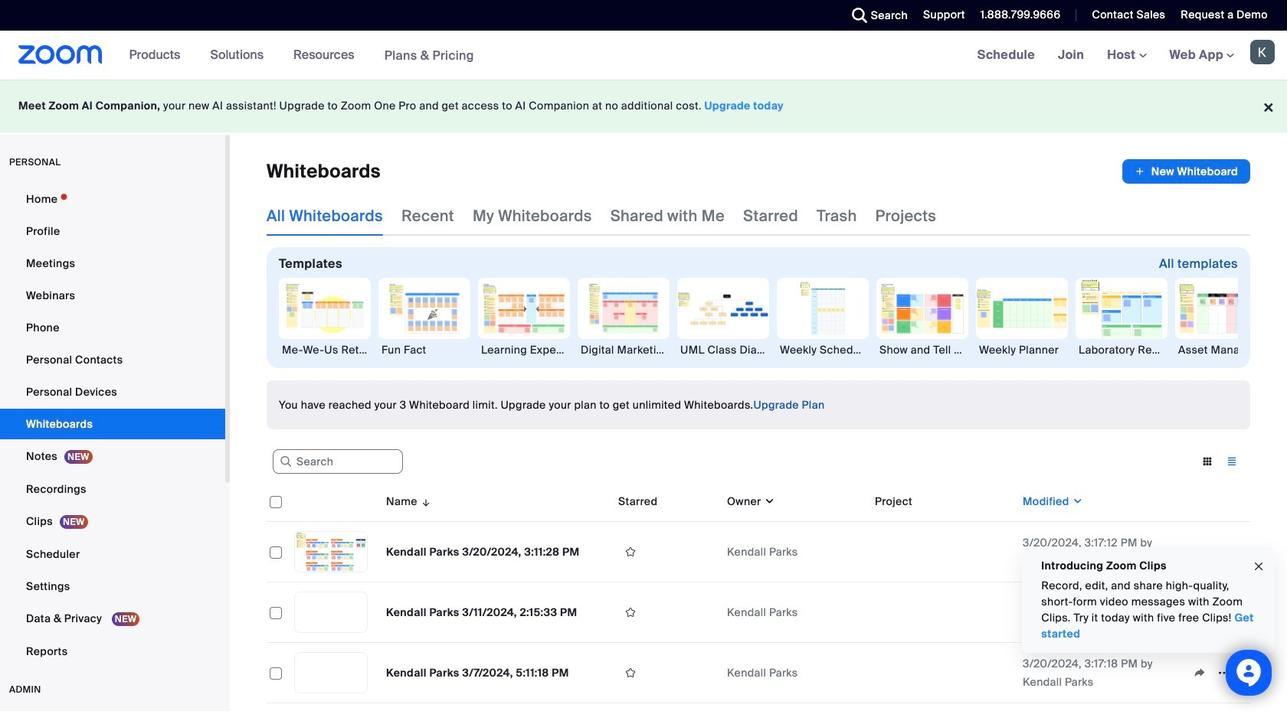 Task type: locate. For each thing, give the bounding box(es) containing it.
footer
[[0, 80, 1287, 133]]

digital marketing canvas element
[[578, 343, 670, 358]]

2 vertical spatial cell
[[869, 670, 1017, 677]]

banner
[[0, 31, 1287, 80]]

asset management element
[[1175, 343, 1267, 358]]

uml class diagram element
[[677, 343, 769, 358]]

fun fact element
[[379, 343, 470, 358]]

cell for click to star the whiteboard kendall parks 3/7/2024, 5:11:18 pm icon
[[869, 670, 1017, 677]]

kendall parks 3/20/2024, 3:11:28 pm element
[[386, 546, 580, 559]]

cell for click to star the whiteboard kendall parks 3/11/2024, 2:15:33 pm image
[[869, 610, 1017, 616]]

0 vertical spatial cell
[[869, 549, 1017, 556]]

kendall parks 3/7/2024, 5:11:18 pm element
[[386, 667, 569, 680]]

click to star the whiteboard kendall parks 3/11/2024, 2:15:33 pm image
[[618, 606, 643, 620]]

thumbnail of kendall parks 3/20/2024, 3:11:28 pm image
[[295, 533, 367, 572]]

1 cell from the top
[[869, 549, 1017, 556]]

1 vertical spatial cell
[[869, 610, 1017, 616]]

profile picture image
[[1251, 40, 1275, 64]]

cell for click to star the whiteboard kendall parks 3/20/2024, 3:11:28 pm image
[[869, 549, 1017, 556]]

application
[[1122, 159, 1251, 184], [267, 482, 1251, 704], [1188, 662, 1244, 685]]

learning experience canvas element
[[478, 343, 570, 358]]

product information navigation
[[118, 31, 486, 80]]

meetings navigation
[[966, 31, 1287, 80]]

2 cell from the top
[[869, 610, 1017, 616]]

more options for kendall parks 3/20/2024, 3:11:28 pm image
[[1212, 546, 1237, 559]]

kendall parks 3/11/2024, 2:15:33 pm element
[[386, 606, 577, 620]]

show and tell with a twist element
[[877, 343, 969, 358]]

3 cell from the top
[[869, 670, 1017, 677]]

cell
[[869, 549, 1017, 556], [869, 610, 1017, 616], [869, 670, 1017, 677]]

personal menu menu
[[0, 184, 225, 669]]

thumbnail of kendall parks 3/7/2024, 5:11:18 pm image
[[295, 654, 367, 693]]

add image
[[1135, 164, 1145, 179]]

me-we-us retrospective element
[[279, 343, 371, 358]]

more options for kendall parks 3/7/2024, 5:11:18 pm image
[[1212, 667, 1237, 680]]



Task type: describe. For each thing, give the bounding box(es) containing it.
close image
[[1253, 558, 1265, 576]]

arrow down image
[[418, 493, 432, 511]]

thumbnail of kendall parks 3/11/2024, 2:15:33 pm image
[[295, 593, 367, 633]]

weekly schedule element
[[777, 343, 869, 358]]

Search text field
[[273, 450, 403, 475]]

weekly planner element
[[976, 343, 1068, 358]]

click to star the whiteboard kendall parks 3/20/2024, 3:11:28 pm image
[[618, 546, 643, 559]]

down image
[[761, 494, 775, 510]]

zoom logo image
[[18, 45, 102, 64]]

share image
[[1188, 667, 1212, 680]]

tabs of all whiteboard page tab list
[[267, 196, 937, 236]]

grid mode, not selected image
[[1195, 455, 1220, 469]]

click to star the whiteboard kendall parks 3/7/2024, 5:11:18 pm image
[[618, 667, 643, 680]]

laboratory report element
[[1076, 343, 1168, 358]]

list mode, selected image
[[1220, 455, 1244, 469]]



Task type: vqa. For each thing, say whether or not it's contained in the screenshot.
meetings navigation
yes



